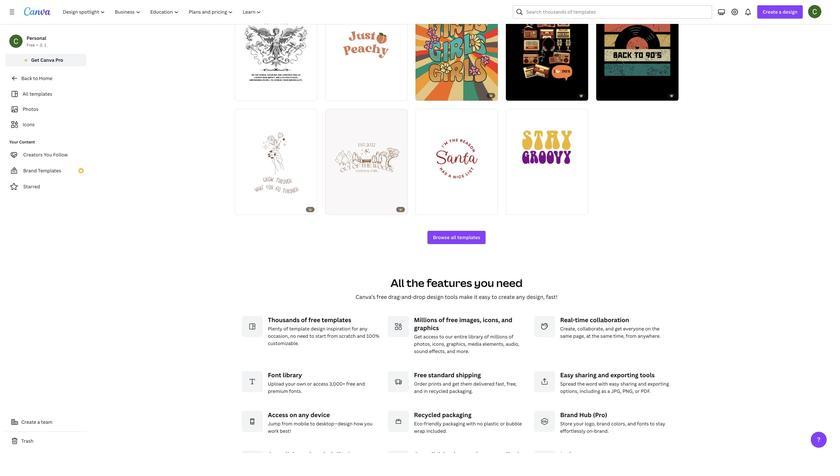 Task type: describe. For each thing, give the bounding box(es) containing it.
1 vertical spatial sharing
[[621, 381, 637, 387]]

browse
[[433, 234, 450, 240]]

real-
[[560, 316, 575, 324]]

girls groovy 70's vintage retro sweatshirt image
[[415, 0, 498, 101]]

logo,
[[585, 421, 596, 427]]

starred link
[[5, 180, 86, 193]]

creators you follow link
[[5, 148, 86, 161]]

millions
[[490, 333, 508, 340]]

the right "at"
[[592, 333, 599, 339]]

library inside millions of free images, icons, and graphics get access to our entire library of millions of photos, icons, graphics, media elements, audio, sound effects, and more.
[[469, 333, 483, 340]]

and-
[[402, 293, 413, 301]]

photos link
[[9, 103, 82, 116]]

fonts
[[637, 421, 649, 427]]

team
[[41, 419, 52, 425]]

device
[[311, 411, 330, 419]]

brand.
[[594, 428, 609, 434]]

christina overa image
[[808, 5, 822, 18]]

millions of free images, icons, and graphics image
[[388, 316, 409, 337]]

to inside brand hub (pro) store your logo, brand colors, and fonts to stay effortlessly on-brand.
[[650, 421, 655, 427]]

delivered
[[474, 381, 495, 387]]

wrap
[[414, 428, 425, 434]]

design inside dropdown button
[[783, 9, 798, 15]]

access inside millions of free images, icons, and graphics get access to our entire library of millions of photos, icons, graphics, media elements, audio, sound effects, and more.
[[423, 333, 438, 340]]

fast,
[[496, 381, 506, 387]]

millions of free images, icons, and graphics get access to our entire library of millions of photos, icons, graphics, media elements, audio, sound effects, and more.
[[414, 316, 519, 354]]

fonts.
[[289, 388, 302, 394]]

of up audio, on the bottom right
[[509, 333, 514, 340]]

trash
[[21, 438, 33, 444]]

white minimalist illustration out of the woods sweatshirt image
[[325, 109, 407, 215]]

prints
[[428, 381, 442, 387]]

and inside thousands of free templates plenty of template design inspiration for any occasion, no need to start from scratch and 100% customizable.
[[357, 333, 365, 339]]

you inside "access on any device jump from mobile to desktop—design how you work best!"
[[364, 421, 373, 427]]

best!
[[280, 428, 291, 434]]

canva's
[[356, 293, 375, 301]]

any inside thousands of free templates plenty of template design inspiration for any occasion, no need to start from scratch and 100% customizable.
[[359, 325, 368, 332]]

shipping
[[456, 371, 481, 379]]

on-
[[587, 428, 594, 434]]

easy inside all the features you need canva's free drag-and-drop design tools make it easy to create any design, fast!
[[479, 293, 491, 301]]

templates inside all templates link
[[30, 91, 52, 97]]

media
[[468, 341, 482, 347]]

create for create a team
[[21, 419, 36, 425]]

customizable.
[[268, 340, 299, 346]]

eco-
[[414, 421, 424, 427]]

and up millions
[[502, 316, 513, 324]]

the inside easy sharing and exporting tools spread the word with easy sharing and exporting options, including as a jpg, png, or pdf.
[[577, 381, 585, 387]]

no inside recycled packaging eco-friendly packaging with no plastic or bubble wrap included.
[[477, 421, 483, 427]]

photos
[[23, 106, 38, 112]]

occasion,
[[268, 333, 289, 339]]

to inside thousands of free templates plenty of template design inspiration for any occasion, no need to start from scratch and 100% customizable.
[[310, 333, 314, 339]]

content
[[19, 139, 35, 145]]

font library image
[[241, 371, 263, 392]]

follow
[[53, 152, 68, 158]]

brand for hub
[[560, 411, 578, 419]]

canva
[[40, 57, 54, 63]]

and up the as
[[598, 371, 609, 379]]

icons link
[[9, 118, 82, 131]]

brand for templates
[[23, 167, 37, 174]]

entire
[[454, 333, 467, 340]]

as
[[601, 388, 606, 394]]

from inside "access on any device jump from mobile to desktop—design how you work best!"
[[282, 421, 293, 427]]

yellow violet typecentric psychedelic no copy psychedelic sweatshirt image
[[506, 109, 588, 215]]

get canva pro button
[[5, 54, 86, 66]]

options,
[[560, 388, 579, 394]]

your inside font library upload your own or access 3,000+ free and premium fonts.
[[285, 381, 296, 387]]

create a design
[[763, 9, 798, 15]]

recycled
[[429, 388, 448, 394]]

any inside "access on any device jump from mobile to desktop—design how you work best!"
[[299, 411, 309, 419]]

free inside all the features you need canva's free drag-and-drop design tools make it easy to create any design, fast!
[[377, 293, 387, 301]]

access inside font library upload your own or access 3,000+ free and premium fonts.
[[313, 381, 328, 387]]

work
[[268, 428, 279, 434]]

black vintage streetwear angel graphic sweatshirt image
[[235, 0, 317, 101]]

create a team button
[[5, 416, 86, 429]]

collaboration
[[590, 316, 629, 324]]

drop
[[413, 293, 426, 301]]

browse all templates
[[433, 234, 480, 240]]

get canva pro
[[31, 57, 63, 63]]

black brown illustration 90's sweatshirt image
[[506, 0, 588, 101]]

create a design button
[[758, 5, 803, 19]]

real-time collaboration create, collaborate, and get everyone on the same page, at the same time, from anywhere.
[[560, 316, 661, 339]]

free for •
[[27, 42, 35, 48]]

how
[[354, 421, 363, 427]]

create,
[[560, 325, 576, 332]]

from for free
[[327, 333, 338, 339]]

back to home
[[21, 75, 52, 81]]

no inside thousands of free templates plenty of template design inspiration for any occasion, no need to start from scratch and 100% customizable.
[[290, 333, 296, 339]]

create
[[499, 293, 515, 301]]

get for shipping
[[452, 381, 460, 387]]

font
[[268, 371, 281, 379]]

jpg,
[[611, 388, 622, 394]]

design inside all the features you need canva's free drag-and-drop design tools make it easy to create any design, fast!
[[427, 293, 444, 301]]

on inside real-time collaboration create, collaborate, and get everyone on the same page, at the same time, from anywhere.
[[645, 325, 651, 332]]

(pro)
[[593, 411, 607, 419]]

of down thousands
[[284, 325, 288, 332]]

brand hub (pro) store your logo, brand colors, and fonts to stay effortlessly on-brand.
[[560, 411, 665, 434]]

standard
[[428, 371, 455, 379]]

our
[[445, 333, 453, 340]]

access on any device image
[[241, 411, 263, 432]]

free inside thousands of free templates plenty of template design inspiration for any occasion, no need to start from scratch and 100% customizable.
[[309, 316, 320, 324]]

need inside thousands of free templates plenty of template design inspiration for any occasion, no need to start from scratch and 100% customizable.
[[297, 333, 308, 339]]

1 vertical spatial exporting
[[648, 381, 669, 387]]

at
[[586, 333, 591, 339]]

packaging.
[[449, 388, 473, 394]]

a for design
[[779, 9, 782, 15]]

fast!
[[546, 293, 558, 301]]

templates
[[38, 167, 61, 174]]

easy sharing and exporting tools image
[[534, 371, 555, 392]]

and left in
[[414, 388, 423, 394]]

drag-
[[388, 293, 402, 301]]

inspiration
[[327, 325, 351, 332]]

white and brown aesthetic flowers sweatshirt image
[[235, 109, 317, 215]]

0 vertical spatial packaging
[[442, 411, 472, 419]]

library inside font library upload your own or access 3,000+ free and premium fonts.
[[283, 371, 302, 379]]

or inside recycled packaging eco-friendly packaging with no plastic or bubble wrap included.
[[500, 421, 505, 427]]

pro
[[55, 57, 63, 63]]

1 same from the left
[[560, 333, 572, 339]]

spread
[[560, 381, 576, 387]]

thousands of free templates image
[[241, 316, 263, 337]]

easy inside easy sharing and exporting tools spread the word with easy sharing and exporting options, including as a jpg, png, or pdf.
[[609, 381, 620, 387]]

and inside real-time collaboration create, collaborate, and get everyone on the same page, at the same time, from anywhere.
[[605, 325, 614, 332]]

all for templates
[[23, 91, 28, 97]]

to inside "access on any device jump from mobile to desktop—design how you work best!"
[[310, 421, 315, 427]]

back
[[21, 75, 32, 81]]

your content
[[9, 139, 35, 145]]

millions
[[414, 316, 437, 324]]

jump
[[268, 421, 281, 427]]

easy sharing and exporting tools spread the word with easy sharing and exporting options, including as a jpg, png, or pdf.
[[560, 371, 669, 394]]

white red quote funny christmas sweatshirt image
[[415, 109, 498, 215]]

0 horizontal spatial exporting
[[611, 371, 639, 379]]

tools inside all the features you need canva's free drag-and-drop design tools make it easy to create any design, fast!
[[445, 293, 458, 301]]

friendly
[[424, 421, 442, 427]]

3,000+
[[329, 381, 345, 387]]

tools inside easy sharing and exporting tools spread the word with easy sharing and exporting options, including as a jpg, png, or pdf.
[[640, 371, 655, 379]]



Task type: vqa. For each thing, say whether or not it's contained in the screenshot.
Minimalist in the Modern Minimalist CV Resume Resume by Mosalama
no



Task type: locate. For each thing, give the bounding box(es) containing it.
and down standard
[[443, 381, 451, 387]]

and down for
[[357, 333, 365, 339]]

create for create a design
[[763, 9, 778, 15]]

1 horizontal spatial templates
[[322, 316, 351, 324]]

stay
[[656, 421, 665, 427]]

from up best! on the left bottom of the page
[[282, 421, 293, 427]]

0 vertical spatial tools
[[445, 293, 458, 301]]

from for collaboration
[[626, 333, 637, 339]]

library up media
[[469, 333, 483, 340]]

icons, up millions
[[483, 316, 500, 324]]

order
[[414, 381, 427, 387]]

free inside free standard shipping order prints and get them delivered fast, free, and in recycled packaging.
[[414, 371, 427, 379]]

hub
[[579, 411, 592, 419]]

create inside dropdown button
[[763, 9, 778, 15]]

0 vertical spatial create
[[763, 9, 778, 15]]

same down create,
[[560, 333, 572, 339]]

page,
[[573, 333, 585, 339]]

1 horizontal spatial free
[[414, 371, 427, 379]]

brand
[[23, 167, 37, 174], [560, 411, 578, 419]]

effortlessly
[[560, 428, 586, 434]]

0 horizontal spatial easy
[[479, 293, 491, 301]]

library
[[469, 333, 483, 340], [283, 371, 302, 379]]

0 horizontal spatial your
[[285, 381, 296, 387]]

1 horizontal spatial or
[[500, 421, 505, 427]]

you up it at the bottom
[[474, 276, 494, 290]]

the inside all the features you need canva's free drag-and-drop design tools make it easy to create any design, fast!
[[407, 276, 425, 290]]

1 vertical spatial your
[[574, 421, 584, 427]]

easy
[[479, 293, 491, 301], [609, 381, 620, 387]]

0 vertical spatial library
[[469, 333, 483, 340]]

1 horizontal spatial easy
[[609, 381, 620, 387]]

everyone
[[623, 325, 644, 332]]

free for standard
[[414, 371, 427, 379]]

on inside "access on any device jump from mobile to desktop—design how you work best!"
[[290, 411, 297, 419]]

orange aesthetic peach graphic sweatshirt image
[[325, 0, 407, 101]]

0 vertical spatial brand
[[23, 167, 37, 174]]

1 horizontal spatial your
[[574, 421, 584, 427]]

of right millions on the bottom of page
[[439, 316, 445, 324]]

on up mobile
[[290, 411, 297, 419]]

and left fonts
[[628, 421, 636, 427]]

tools down features
[[445, 293, 458, 301]]

thousands
[[268, 316, 300, 324]]

access down 'graphics'
[[423, 333, 438, 340]]

tools up pdf.
[[640, 371, 655, 379]]

packaging down packaging.
[[442, 411, 472, 419]]

1 vertical spatial brand
[[560, 411, 578, 419]]

1 vertical spatial free
[[414, 371, 427, 379]]

brand hub (pro) image
[[534, 411, 555, 432]]

any up mobile
[[299, 411, 309, 419]]

0 horizontal spatial access
[[313, 381, 328, 387]]

0 horizontal spatial no
[[290, 333, 296, 339]]

in
[[424, 388, 428, 394]]

2 vertical spatial templates
[[322, 316, 351, 324]]

0 horizontal spatial create
[[21, 419, 36, 425]]

get for collaboration
[[615, 325, 622, 332]]

1 horizontal spatial get
[[615, 325, 622, 332]]

0 vertical spatial get
[[615, 325, 622, 332]]

sharing
[[575, 371, 597, 379], [621, 381, 637, 387]]

1 vertical spatial need
[[297, 333, 308, 339]]

recycled
[[414, 411, 441, 419]]

the up drop at the bottom of the page
[[407, 276, 425, 290]]

0 vertical spatial easy
[[479, 293, 491, 301]]

anywhere.
[[638, 333, 661, 339]]

free standard shipping image
[[388, 371, 409, 392]]

design left christina overa image
[[783, 9, 798, 15]]

on up anywhere.
[[645, 325, 651, 332]]

100%
[[367, 333, 379, 339]]

a inside easy sharing and exporting tools spread the word with easy sharing and exporting options, including as a jpg, png, or pdf.
[[608, 388, 610, 394]]

Search search field
[[526, 6, 708, 18]]

time
[[575, 316, 589, 324]]

of up "template"
[[301, 316, 307, 324]]

templates down back to home
[[30, 91, 52, 97]]

including
[[580, 388, 600, 394]]

creators you follow
[[23, 152, 68, 158]]

graphics,
[[446, 341, 467, 347]]

1 vertical spatial any
[[359, 325, 368, 332]]

0 vertical spatial on
[[645, 325, 651, 332]]

and inside brand hub (pro) store your logo, brand colors, and fonts to stay effortlessly on-brand.
[[628, 421, 636, 427]]

get up packaging.
[[452, 381, 460, 387]]

to left start
[[310, 333, 314, 339]]

1 vertical spatial with
[[466, 421, 476, 427]]

any right create
[[516, 293, 525, 301]]

0 vertical spatial icons,
[[483, 316, 500, 324]]

access
[[268, 411, 288, 419]]

1 horizontal spatial same
[[601, 333, 612, 339]]

icons, up effects,
[[432, 341, 445, 347]]

or inside easy sharing and exporting tools spread the word with easy sharing and exporting options, including as a jpg, png, or pdf.
[[635, 388, 640, 394]]

0 horizontal spatial from
[[282, 421, 293, 427]]

1 horizontal spatial get
[[414, 333, 422, 340]]

get inside free standard shipping order prints and get them delivered fast, free, and in recycled packaging.
[[452, 381, 460, 387]]

get up time,
[[615, 325, 622, 332]]

1 horizontal spatial a
[[608, 388, 610, 394]]

or right plastic
[[500, 421, 505, 427]]

to inside all the features you need canva's free drag-and-drop design tools make it easy to create any design, fast!
[[492, 293, 497, 301]]

1 vertical spatial create
[[21, 419, 36, 425]]

store
[[560, 421, 572, 427]]

easy right it at the bottom
[[479, 293, 491, 301]]

design inside thousands of free templates plenty of template design inspiration for any occasion, no need to start from scratch and 100% customizable.
[[311, 325, 325, 332]]

1 vertical spatial you
[[364, 421, 373, 427]]

create inside button
[[21, 419, 36, 425]]

graphics
[[414, 324, 439, 332]]

you right how
[[364, 421, 373, 427]]

0 vertical spatial need
[[496, 276, 523, 290]]

sharing up word
[[575, 371, 597, 379]]

top level navigation element
[[58, 5, 267, 19]]

0 horizontal spatial design
[[311, 325, 325, 332]]

all
[[451, 234, 456, 240]]

get
[[31, 57, 39, 63], [414, 333, 422, 340]]

your up fonts.
[[285, 381, 296, 387]]

1 vertical spatial access
[[313, 381, 328, 387]]

1 vertical spatial get
[[414, 333, 422, 340]]

None search field
[[513, 5, 712, 19]]

1 horizontal spatial need
[[496, 276, 523, 290]]

a for team
[[37, 419, 40, 425]]

templates up inspiration
[[322, 316, 351, 324]]

templates inside thousands of free templates plenty of template design inspiration for any occasion, no need to start from scratch and 100% customizable.
[[322, 316, 351, 324]]

0 horizontal spatial need
[[297, 333, 308, 339]]

free inside millions of free images, icons, and graphics get access to our entire library of millions of photos, icons, graphics, media elements, audio, sound effects, and more.
[[446, 316, 458, 324]]

and down graphics,
[[447, 348, 455, 354]]

0 horizontal spatial on
[[290, 411, 297, 419]]

with up the as
[[599, 381, 608, 387]]

and
[[502, 316, 513, 324], [605, 325, 614, 332], [357, 333, 365, 339], [447, 348, 455, 354], [598, 371, 609, 379], [356, 381, 365, 387], [443, 381, 451, 387], [638, 381, 647, 387], [414, 388, 423, 394], [628, 421, 636, 427]]

free left •
[[27, 42, 35, 48]]

0 horizontal spatial library
[[283, 371, 302, 379]]

2 horizontal spatial any
[[516, 293, 525, 301]]

free up order
[[414, 371, 427, 379]]

get
[[615, 325, 622, 332], [452, 381, 460, 387]]

get inside real-time collaboration create, collaborate, and get everyone on the same page, at the same time, from anywhere.
[[615, 325, 622, 332]]

thousands of free templates plenty of template design inspiration for any occasion, no need to start from scratch and 100% customizable.
[[268, 316, 379, 346]]

templates
[[30, 91, 52, 97], [457, 234, 480, 240], [322, 316, 351, 324]]

0 horizontal spatial get
[[31, 57, 39, 63]]

the up anywhere.
[[652, 325, 660, 332]]

design up start
[[311, 325, 325, 332]]

2 vertical spatial design
[[311, 325, 325, 332]]

the
[[407, 276, 425, 290], [652, 325, 660, 332], [592, 333, 599, 339], [577, 381, 585, 387]]

design,
[[527, 293, 545, 301]]

0 vertical spatial your
[[285, 381, 296, 387]]

no down "template"
[[290, 333, 296, 339]]

design right drop at the bottom of the page
[[427, 293, 444, 301]]

personal
[[27, 35, 46, 41]]

from down everyone
[[626, 333, 637, 339]]

1 vertical spatial on
[[290, 411, 297, 419]]

start
[[315, 333, 326, 339]]

to right back
[[33, 75, 38, 81]]

0 horizontal spatial templates
[[30, 91, 52, 97]]

you inside all the features you need canva's free drag-and-drop design tools make it easy to create any design, fast!
[[474, 276, 494, 290]]

0 vertical spatial sharing
[[575, 371, 597, 379]]

0 horizontal spatial sharing
[[575, 371, 597, 379]]

templates inside the browse all templates link
[[457, 234, 480, 240]]

with inside recycled packaging eco-friendly packaging with no plastic or bubble wrap included.
[[466, 421, 476, 427]]

0 horizontal spatial brand
[[23, 167, 37, 174]]

1 horizontal spatial sharing
[[621, 381, 637, 387]]

1 horizontal spatial on
[[645, 325, 651, 332]]

access left 3,000+
[[313, 381, 328, 387]]

1 horizontal spatial no
[[477, 421, 483, 427]]

free inside font library upload your own or access 3,000+ free and premium fonts.
[[346, 381, 355, 387]]

brand inside brand hub (pro) store your logo, brand colors, and fonts to stay effortlessly on-brand.
[[560, 411, 578, 419]]

•
[[36, 42, 38, 48]]

0 vertical spatial any
[[516, 293, 525, 301]]

colorful simple illustration back to 90's sweatshirt image
[[596, 0, 679, 101]]

browse all templates link
[[428, 231, 486, 244]]

need down "template"
[[297, 333, 308, 339]]

1 vertical spatial no
[[477, 421, 483, 427]]

recycled packaging image
[[388, 411, 409, 432]]

0 horizontal spatial free
[[27, 42, 35, 48]]

with inside easy sharing and exporting tools spread the word with easy sharing and exporting options, including as a jpg, png, or pdf.
[[599, 381, 608, 387]]

plenty
[[268, 325, 282, 332]]

0 horizontal spatial any
[[299, 411, 309, 419]]

1 horizontal spatial any
[[359, 325, 368, 332]]

upload
[[268, 381, 284, 387]]

any right for
[[359, 325, 368, 332]]

of up elements,
[[484, 333, 489, 340]]

mobile
[[294, 421, 309, 427]]

icons,
[[483, 316, 500, 324], [432, 341, 445, 347]]

from down inspiration
[[327, 333, 338, 339]]

get inside millions of free images, icons, and graphics get access to our entire library of millions of photos, icons, graphics, media elements, audio, sound effects, and more.
[[414, 333, 422, 340]]

desktop—design
[[316, 421, 353, 427]]

you
[[474, 276, 494, 290], [364, 421, 373, 427]]

free
[[27, 42, 35, 48], [414, 371, 427, 379]]

get inside button
[[31, 57, 39, 63]]

and down collaboration on the bottom of the page
[[605, 325, 614, 332]]

1 vertical spatial or
[[635, 388, 640, 394]]

0 vertical spatial you
[[474, 276, 494, 290]]

1 vertical spatial all
[[391, 276, 404, 290]]

1 horizontal spatial tools
[[640, 371, 655, 379]]

1 horizontal spatial with
[[599, 381, 608, 387]]

1 horizontal spatial exporting
[[648, 381, 669, 387]]

or left pdf.
[[635, 388, 640, 394]]

2 vertical spatial or
[[500, 421, 505, 427]]

templates right all
[[457, 234, 480, 240]]

all for the
[[391, 276, 404, 290]]

font library upload your own or access 3,000+ free and premium fonts.
[[268, 371, 365, 394]]

from inside thousands of free templates plenty of template design inspiration for any occasion, no need to start from scratch and 100% customizable.
[[327, 333, 338, 339]]

1 vertical spatial library
[[283, 371, 302, 379]]

0 vertical spatial all
[[23, 91, 28, 97]]

exporting up png,
[[611, 371, 639, 379]]

free up start
[[309, 316, 320, 324]]

1 vertical spatial templates
[[457, 234, 480, 240]]

your inside brand hub (pro) store your logo, brand colors, and fonts to stay effortlessly on-brand.
[[574, 421, 584, 427]]

0 vertical spatial or
[[307, 381, 312, 387]]

all inside all the features you need canva's free drag-and-drop design tools make it easy to create any design, fast!
[[391, 276, 404, 290]]

free standard shipping order prints and get them delivered fast, free, and in recycled packaging.
[[414, 371, 517, 394]]

sharing up png,
[[621, 381, 637, 387]]

1 horizontal spatial you
[[474, 276, 494, 290]]

packaging up included.
[[443, 421, 465, 427]]

library up own
[[283, 371, 302, 379]]

0 horizontal spatial icons,
[[432, 341, 445, 347]]

1 horizontal spatial brand
[[560, 411, 578, 419]]

get up photos,
[[414, 333, 422, 340]]

0 horizontal spatial get
[[452, 381, 460, 387]]

0 vertical spatial exporting
[[611, 371, 639, 379]]

brand up store
[[560, 411, 578, 419]]

easy up jpg,
[[609, 381, 620, 387]]

2 horizontal spatial a
[[779, 9, 782, 15]]

or right own
[[307, 381, 312, 387]]

need inside all the features you need canva's free drag-and-drop design tools make it easy to create any design, fast!
[[496, 276, 523, 290]]

free up our
[[446, 316, 458, 324]]

icons
[[23, 121, 35, 128]]

recycled packaging eco-friendly packaging with no plastic or bubble wrap included.
[[414, 411, 522, 434]]

and up pdf.
[[638, 381, 647, 387]]

with left plastic
[[466, 421, 476, 427]]

a inside create a team button
[[37, 419, 40, 425]]

free left drag-
[[377, 293, 387, 301]]

all up drag-
[[391, 276, 404, 290]]

free right 3,000+
[[346, 381, 355, 387]]

brand up starred
[[23, 167, 37, 174]]

to left our
[[440, 333, 444, 340]]

2 horizontal spatial from
[[626, 333, 637, 339]]

1 horizontal spatial icons,
[[483, 316, 500, 324]]

a
[[779, 9, 782, 15], [608, 388, 610, 394], [37, 419, 40, 425]]

audio,
[[506, 341, 519, 347]]

exporting
[[611, 371, 639, 379], [648, 381, 669, 387]]

free,
[[507, 381, 517, 387]]

template
[[289, 325, 310, 332]]

0 vertical spatial get
[[31, 57, 39, 63]]

0 horizontal spatial tools
[[445, 293, 458, 301]]

0 vertical spatial design
[[783, 9, 798, 15]]

0 horizontal spatial with
[[466, 421, 476, 427]]

2 horizontal spatial or
[[635, 388, 640, 394]]

0 horizontal spatial a
[[37, 419, 40, 425]]

exporting up pdf.
[[648, 381, 669, 387]]

own
[[297, 381, 306, 387]]

1 vertical spatial a
[[608, 388, 610, 394]]

and inside font library upload your own or access 3,000+ free and premium fonts.
[[356, 381, 365, 387]]

to inside millions of free images, icons, and graphics get access to our entire library of millions of photos, icons, graphics, media elements, audio, sound effects, and more.
[[440, 333, 444, 340]]

0 vertical spatial a
[[779, 9, 782, 15]]

elements,
[[483, 341, 505, 347]]

1 horizontal spatial design
[[427, 293, 444, 301]]

png,
[[623, 388, 634, 394]]

all the features you need canva's free drag-and-drop design tools make it easy to create any design, fast!
[[356, 276, 558, 301]]

a inside create a design dropdown button
[[779, 9, 782, 15]]

to inside the back to home link
[[33, 75, 38, 81]]

pdf.
[[641, 388, 651, 394]]

create a team
[[21, 419, 52, 425]]

to left create
[[492, 293, 497, 301]]

it
[[474, 293, 478, 301]]

to left stay at the bottom right of page
[[650, 421, 655, 427]]

1 vertical spatial get
[[452, 381, 460, 387]]

1 vertical spatial design
[[427, 293, 444, 301]]

to right mobile
[[310, 421, 315, 427]]

brand templates link
[[5, 164, 86, 177]]

1 vertical spatial icons,
[[432, 341, 445, 347]]

or inside font library upload your own or access 3,000+ free and premium fonts.
[[307, 381, 312, 387]]

1 horizontal spatial from
[[327, 333, 338, 339]]

0 vertical spatial templates
[[30, 91, 52, 97]]

0 horizontal spatial you
[[364, 421, 373, 427]]

0 horizontal spatial or
[[307, 381, 312, 387]]

design
[[783, 9, 798, 15], [427, 293, 444, 301], [311, 325, 325, 332]]

and right 3,000+
[[356, 381, 365, 387]]

any inside all the features you need canva's free drag-and-drop design tools make it easy to create any design, fast!
[[516, 293, 525, 301]]

same left time,
[[601, 333, 612, 339]]

need up create
[[496, 276, 523, 290]]

no left plastic
[[477, 421, 483, 427]]

1 horizontal spatial all
[[391, 276, 404, 290]]

2 horizontal spatial design
[[783, 9, 798, 15]]

you
[[44, 152, 52, 158]]

the left word
[[577, 381, 585, 387]]

real-time collaboration image
[[534, 316, 555, 337]]

from
[[327, 333, 338, 339], [626, 333, 637, 339], [282, 421, 293, 427]]

1 vertical spatial packaging
[[443, 421, 465, 427]]

make
[[459, 293, 473, 301]]

your up effortlessly
[[574, 421, 584, 427]]

creators
[[23, 152, 43, 158]]

all down back
[[23, 91, 28, 97]]

no
[[290, 333, 296, 339], [477, 421, 483, 427]]

0 vertical spatial no
[[290, 333, 296, 339]]

trash link
[[5, 435, 86, 448]]

included.
[[426, 428, 447, 434]]

any
[[516, 293, 525, 301], [359, 325, 368, 332], [299, 411, 309, 419]]

get left canva
[[31, 57, 39, 63]]

2 same from the left
[[601, 333, 612, 339]]

word
[[586, 381, 597, 387]]

0 horizontal spatial same
[[560, 333, 572, 339]]

images,
[[459, 316, 482, 324]]

from inside real-time collaboration create, collaborate, and get everyone on the same page, at the same time, from anywhere.
[[626, 333, 637, 339]]



